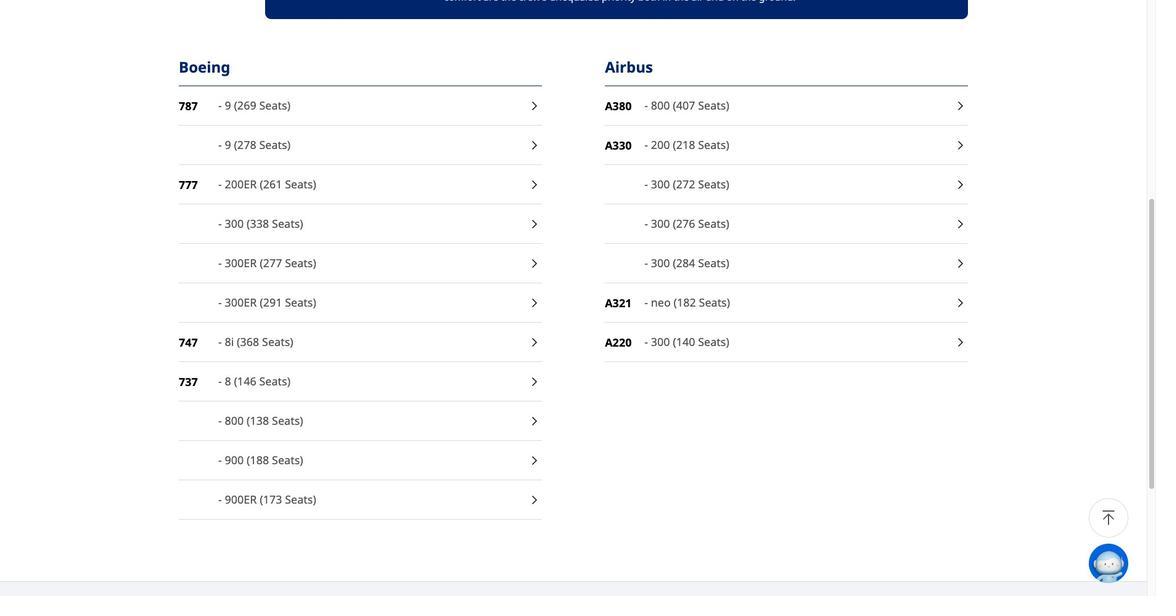 Task type: describe. For each thing, give the bounding box(es) containing it.
- for - 200er (261 seats)
[[218, 177, 222, 192]]

300 for (140
[[651, 335, 670, 350]]

- for - 300 (140 seats)
[[645, 335, 648, 350]]

- for - 800 (138 seats)
[[218, 414, 222, 429]]

a220
[[605, 336, 632, 350]]

(188
[[247, 453, 269, 468]]

777
[[179, 178, 198, 192]]

a330
[[605, 138, 632, 153]]

- 300 (284 seats)
[[645, 256, 730, 271]]

- 300er (277 seats)
[[218, 256, 316, 271]]

seats) for - 900 (188 seats)
[[272, 453, 303, 468]]

chat w link
[[1089, 545, 1156, 584]]

300 for (272
[[651, 177, 670, 192]]

seats) for - 300 (272 seats)
[[698, 177, 730, 192]]

- 300 (276 seats) link
[[645, 216, 968, 233]]

- 200er (261 seats) link
[[218, 176, 542, 193]]

seats) for - 300 (140 seats)
[[698, 335, 730, 350]]

seats) for - 900er (173 seats)
[[285, 493, 316, 508]]

800 for (407
[[651, 98, 670, 113]]

seats) for - 8i (368 seats)
[[262, 335, 293, 350]]

(146
[[234, 374, 256, 389]]

seats) for - 300er (291 seats)
[[285, 295, 316, 310]]

- 8 (146 seats) link
[[218, 374, 542, 390]]

300er for (277
[[225, 256, 257, 271]]

- 300er (291 seats) link
[[218, 295, 542, 312]]

(182
[[674, 295, 696, 310]]

300 for (276
[[651, 217, 670, 231]]

- 800 (407 seats) link
[[645, 98, 968, 114]]

- for - 900 (188 seats)
[[218, 453, 222, 468]]

- for - 300er (277 seats)
[[218, 256, 222, 271]]

(284
[[673, 256, 695, 271]]

- 300 (140 seats)
[[645, 335, 730, 350]]

737
[[179, 375, 198, 390]]

seats) for - 300 (338 seats)
[[272, 217, 303, 231]]

- 300 (276 seats)
[[645, 217, 730, 231]]

9 for (278
[[225, 138, 231, 152]]

seats) for - 200er (261 seats)
[[285, 177, 316, 192]]

- 900 (188 seats)
[[218, 453, 303, 468]]

- 800 (407 seats)
[[645, 98, 730, 113]]

- for - 300 (276 seats)
[[645, 217, 648, 231]]

- for - 9 (269 seats)
[[218, 98, 222, 113]]

- 9 (269 seats)
[[218, 98, 291, 113]]

8
[[225, 374, 231, 389]]

- 200er (261 seats)
[[218, 177, 316, 192]]

boeing
[[179, 57, 230, 77]]

seats) for - 800 (138 seats)
[[272, 414, 303, 429]]

800 for (138
[[225, 414, 244, 429]]

(278
[[234, 138, 256, 152]]

- 900er (173 seats) link
[[218, 492, 542, 509]]

(272
[[673, 177, 695, 192]]

- for - 8 (146 seats)
[[218, 374, 222, 389]]

(277
[[260, 256, 282, 271]]

- for - 9 (278 seats)
[[218, 138, 222, 152]]

seats) for - 300 (284 seats)
[[698, 256, 730, 271]]

(407
[[673, 98, 695, 113]]

9 for (269
[[225, 98, 231, 113]]

200
[[651, 138, 670, 152]]

seats) for - 9 (269 seats)
[[259, 98, 291, 113]]

747
[[179, 336, 198, 350]]

- for - 300 (338 seats)
[[218, 217, 222, 231]]

seats) for - 8 (146 seats)
[[259, 374, 291, 389]]

(218
[[673, 138, 695, 152]]



Task type: locate. For each thing, give the bounding box(es) containing it.
- inside - 300 (140 seats) link
[[645, 335, 648, 350]]

9 left (269
[[225, 98, 231, 113]]

- 300 (338 seats)
[[218, 217, 303, 231]]

- left (272
[[645, 177, 648, 192]]

- 200 (218 seats)
[[645, 138, 730, 152]]

- right 'a380'
[[645, 98, 648, 113]]

- inside - 900 (188 seats) link
[[218, 453, 222, 468]]

- for - 800 (407 seats)
[[645, 98, 648, 113]]

- inside 'link'
[[218, 335, 222, 350]]

- inside - 8 (146 seats) link
[[218, 374, 222, 389]]

0 vertical spatial 800
[[651, 98, 670, 113]]

- 300 (140 seats) link
[[645, 334, 968, 351]]

8i
[[225, 335, 234, 350]]

(140
[[673, 335, 695, 350]]

- inside - 200er (261 seats) link
[[218, 177, 222, 192]]

0 vertical spatial 300er
[[225, 256, 257, 271]]

- inside - neo (182 seats) link
[[645, 295, 648, 310]]

seats) right (291
[[285, 295, 316, 310]]

- inside - 300 (272 seats) link
[[645, 177, 648, 192]]

- for - 200 (218 seats)
[[645, 138, 648, 152]]

chat
[[1129, 558, 1147, 570]]

- 9 (269 seats) link
[[218, 98, 542, 114]]

seats) for - 200 (218 seats)
[[698, 138, 730, 152]]

a380
[[605, 99, 632, 114]]

seats) right (277
[[285, 256, 316, 271]]

- inside - 900er (173 seats) link
[[218, 493, 222, 508]]

- inside - 300 (284 seats) link
[[645, 256, 648, 271]]

300 left (338
[[225, 217, 244, 231]]

- left 8
[[218, 374, 222, 389]]

(368
[[237, 335, 259, 350]]

seats) inside 'link'
[[285, 256, 316, 271]]

300 left '(284'
[[651, 256, 670, 271]]

(291
[[260, 295, 282, 310]]

800 left (407
[[651, 98, 670, 113]]

200er
[[225, 177, 257, 192]]

- 300 (272 seats) link
[[645, 176, 968, 193]]

(173
[[260, 493, 282, 508]]

- for - 300 (272 seats)
[[645, 177, 648, 192]]

neo
[[651, 295, 671, 310]]

- left the 200er
[[218, 177, 222, 192]]

(276
[[673, 217, 695, 231]]

0 horizontal spatial 800
[[225, 414, 244, 429]]

a321
[[605, 296, 632, 311]]

- for - neo (182 seats)
[[645, 295, 648, 310]]

seats) right (278
[[259, 138, 291, 152]]

- for - 900er (173 seats)
[[218, 493, 222, 508]]

9 left (278
[[225, 138, 231, 152]]

- inside - 800 (138 seats) link
[[218, 414, 222, 429]]

chat w
[[1129, 558, 1156, 570]]

1 9 from the top
[[225, 98, 231, 113]]

300er for (291
[[225, 295, 257, 310]]

seats) right (140 at the bottom right of the page
[[698, 335, 730, 350]]

(269
[[234, 98, 256, 113]]

- inside - 300 (338 seats) link
[[218, 217, 222, 231]]

seats) right (146
[[259, 374, 291, 389]]

seats) for - 300 (276 seats)
[[698, 217, 730, 231]]

seats) for - neo (182 seats)
[[699, 295, 730, 310]]

- left 200
[[645, 138, 648, 152]]

seats) right '(284'
[[698, 256, 730, 271]]

seats) right (182
[[699, 295, 730, 310]]

- for - 300 (284 seats)
[[645, 256, 648, 271]]

300er inside 'link'
[[225, 256, 257, 271]]

- for - 300er (291 seats)
[[218, 295, 222, 310]]

300er left (291
[[225, 295, 257, 310]]

300
[[651, 177, 670, 192], [225, 217, 244, 231], [651, 217, 670, 231], [651, 256, 670, 271], [651, 335, 670, 350]]

9
[[225, 98, 231, 113], [225, 138, 231, 152]]

seats) right (269
[[259, 98, 291, 113]]

(138
[[247, 414, 269, 429]]

seats) right the (173
[[285, 493, 316, 508]]

- 900 (188 seats) link
[[218, 453, 542, 469]]

800
[[651, 98, 670, 113], [225, 414, 244, 429]]

900
[[225, 453, 244, 468]]

seats) right (138 at the bottom left
[[272, 414, 303, 429]]

787
[[179, 99, 198, 114]]

- inside - 800 (407 seats) link
[[645, 98, 648, 113]]

300 for (284
[[651, 256, 670, 271]]

- inside - 300er (291 seats) link
[[218, 295, 222, 310]]

airbus
[[605, 57, 653, 77]]

- 200 (218 seats) link
[[645, 137, 968, 154]]

seats) for - 9 (278 seats)
[[259, 138, 291, 152]]

300 left (276
[[651, 217, 670, 231]]

- left '900er'
[[218, 493, 222, 508]]

- left (269
[[218, 98, 222, 113]]

1 vertical spatial 9
[[225, 138, 231, 152]]

- neo (182 seats) link
[[645, 295, 968, 312]]

- left 900
[[218, 453, 222, 468]]

300 left (140 at the bottom right of the page
[[651, 335, 670, 350]]

900er
[[225, 493, 257, 508]]

- 8 (146 seats)
[[218, 374, 291, 389]]

seats) right (338
[[272, 217, 303, 231]]

1 vertical spatial 800
[[225, 414, 244, 429]]

- left (291
[[218, 295, 222, 310]]

- 300 (284 seats) link
[[645, 255, 968, 272]]

- left neo
[[645, 295, 648, 310]]

seats) inside 'link'
[[262, 335, 293, 350]]

- 900er (173 seats)
[[218, 493, 316, 508]]

- inside - 200 (218 seats) link
[[645, 138, 648, 152]]

(261
[[260, 177, 282, 192]]

seats) right "(368"
[[262, 335, 293, 350]]

- right a220
[[645, 335, 648, 350]]

- 300er (277 seats) link
[[218, 255, 542, 272]]

800 left (138 at the bottom left
[[225, 414, 244, 429]]

- 800 (138 seats) link
[[218, 413, 542, 430]]

seats) inside "link"
[[698, 217, 730, 231]]

seats) right (218
[[698, 138, 730, 152]]

- 8i (368 seats) link
[[218, 334, 542, 351]]

seats) right (188
[[272, 453, 303, 468]]

- left '(284'
[[645, 256, 648, 271]]

- inside - 9 (269 seats) link
[[218, 98, 222, 113]]

2 300er from the top
[[225, 295, 257, 310]]

- left (277
[[218, 256, 222, 271]]

w
[[1150, 558, 1156, 570]]

(338
[[247, 217, 269, 231]]

- 9 (278 seats) link
[[218, 137, 542, 154]]

- for - 8i (368 seats)
[[218, 335, 222, 350]]

seats)
[[259, 98, 291, 113], [698, 98, 730, 113], [259, 138, 291, 152], [698, 138, 730, 152], [285, 177, 316, 192], [698, 177, 730, 192], [272, 217, 303, 231], [698, 217, 730, 231], [285, 256, 316, 271], [698, 256, 730, 271], [285, 295, 316, 310], [699, 295, 730, 310], [262, 335, 293, 350], [698, 335, 730, 350], [259, 374, 291, 389], [272, 414, 303, 429], [272, 453, 303, 468], [285, 493, 316, 508]]

- left (276
[[645, 217, 648, 231]]

- neo (182 seats)
[[645, 295, 730, 310]]

300 inside "link"
[[651, 217, 670, 231]]

- 300 (338 seats) link
[[218, 216, 542, 233]]

- inside - 300er (277 seats) 'link'
[[218, 256, 222, 271]]

- inside - 9 (278 seats) link
[[218, 138, 222, 152]]

1 horizontal spatial 800
[[651, 98, 670, 113]]

1 vertical spatial 300er
[[225, 295, 257, 310]]

- 800 (138 seats)
[[218, 414, 303, 429]]

- left (138 at the bottom left
[[218, 414, 222, 429]]

seats) right (272
[[698, 177, 730, 192]]

- 300er (291 seats)
[[218, 295, 316, 310]]

- inside - 300 (276 seats) "link"
[[645, 217, 648, 231]]

- 300 (272 seats)
[[645, 177, 730, 192]]

seats) for - 300er (277 seats)
[[285, 256, 316, 271]]

1 300er from the top
[[225, 256, 257, 271]]

- 8i (368 seats)
[[218, 335, 293, 350]]

seats) right (276
[[698, 217, 730, 231]]

0 vertical spatial 9
[[225, 98, 231, 113]]

-
[[218, 98, 222, 113], [645, 98, 648, 113], [218, 138, 222, 152], [645, 138, 648, 152], [218, 177, 222, 192], [645, 177, 648, 192], [218, 217, 222, 231], [645, 217, 648, 231], [218, 256, 222, 271], [645, 256, 648, 271], [218, 295, 222, 310], [645, 295, 648, 310], [218, 335, 222, 350], [645, 335, 648, 350], [218, 374, 222, 389], [218, 414, 222, 429], [218, 453, 222, 468], [218, 493, 222, 508]]

300er left (277
[[225, 256, 257, 271]]

2 9 from the top
[[225, 138, 231, 152]]

- left (338
[[218, 217, 222, 231]]

300 left (272
[[651, 177, 670, 192]]

300 for (338
[[225, 217, 244, 231]]

seats) for - 800 (407 seats)
[[698, 98, 730, 113]]

300er
[[225, 256, 257, 271], [225, 295, 257, 310]]

- left 8i
[[218, 335, 222, 350]]

seats) right (407
[[698, 98, 730, 113]]

- left (278
[[218, 138, 222, 152]]

seats) right the (261
[[285, 177, 316, 192]]

- 9 (278 seats)
[[218, 138, 291, 152]]



Task type: vqa. For each thing, say whether or not it's contained in the screenshot.
'additional'
no



